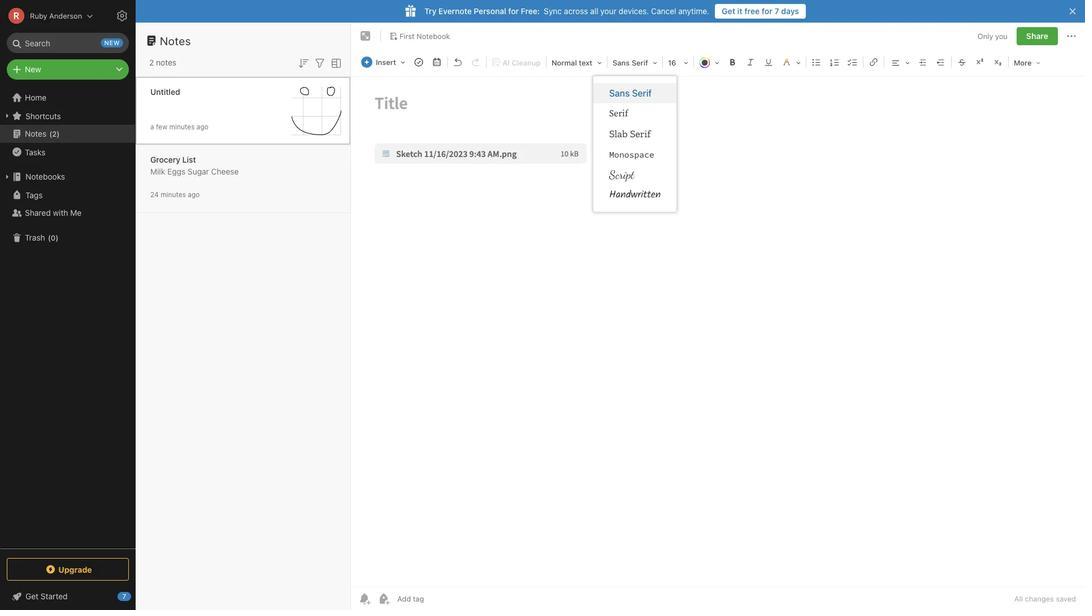 Task type: describe. For each thing, give the bounding box(es) containing it.
notes ( 2 )
[[25, 129, 60, 138]]

for for 7
[[762, 7, 773, 16]]

superscript image
[[972, 54, 988, 70]]

16
[[668, 59, 676, 67]]

indent image
[[915, 54, 931, 70]]

Heading level field
[[548, 54, 606, 71]]

shared
[[25, 208, 51, 218]]

serif inside menu item
[[632, 88, 652, 99]]

outdent image
[[933, 54, 949, 70]]

cancel
[[651, 7, 676, 16]]

trash
[[25, 233, 45, 242]]

only you
[[978, 32, 1008, 40]]

Add filters field
[[313, 55, 327, 70]]

list
[[182, 155, 196, 164]]

days
[[781, 7, 799, 16]]

Note Editor text field
[[351, 77, 1085, 587]]

monospace
[[609, 149, 654, 160]]

tags
[[25, 190, 43, 200]]

get for get started
[[25, 592, 38, 601]]

serif link
[[593, 103, 677, 124]]

sans serif inside menu item
[[609, 88, 652, 99]]

notebooks link
[[0, 168, 135, 186]]

notebooks
[[25, 172, 65, 181]]

eggs
[[167, 167, 185, 176]]

subscript image
[[990, 54, 1006, 70]]

1 vertical spatial minutes
[[161, 191, 186, 199]]

2 inside notes ( 2 )
[[52, 130, 57, 138]]

normal
[[552, 59, 577, 67]]

across
[[564, 7, 588, 16]]

add a reminder image
[[358, 592, 371, 606]]

it
[[737, 7, 743, 16]]

free:
[[521, 7, 540, 16]]

More actions field
[[1065, 27, 1079, 45]]

( for trash
[[48, 234, 51, 242]]

bulleted list image
[[809, 54, 825, 70]]

sync
[[544, 7, 562, 16]]

) for notes
[[57, 130, 60, 138]]

grocery list
[[150, 155, 196, 164]]

2 notes
[[149, 58, 176, 67]]

slab serif link
[[593, 124, 677, 144]]

Insert field
[[358, 54, 409, 70]]

0 vertical spatial ago
[[197, 123, 208, 131]]

milk
[[150, 167, 165, 176]]

changes
[[1025, 595, 1054, 603]]

tags button
[[0, 186, 135, 204]]

settings image
[[115, 9, 129, 23]]

1 vertical spatial ago
[[188, 191, 200, 199]]

get started
[[25, 592, 68, 601]]

Font size field
[[664, 54, 692, 71]]

notes
[[156, 58, 176, 67]]

Search text field
[[15, 33, 121, 53]]

) for trash
[[56, 234, 58, 242]]

Alignment field
[[886, 54, 914, 71]]

try
[[424, 7, 436, 16]]

first notebook button
[[386, 28, 454, 44]]

new
[[25, 65, 41, 74]]

upgrade
[[58, 565, 92, 574]]

serif inside the font family 'field'
[[632, 59, 648, 67]]

script link
[[593, 164, 677, 185]]

Add tag field
[[396, 594, 481, 604]]

new search field
[[15, 33, 123, 53]]

get it free for 7 days button
[[715, 4, 806, 19]]

calendar event image
[[429, 54, 445, 70]]

devices.
[[619, 7, 649, 16]]

milk eggs sugar cheese
[[150, 167, 239, 176]]

saved
[[1056, 595, 1076, 603]]

tree containing home
[[0, 89, 136, 548]]

sans serif inside the font family 'field'
[[613, 59, 648, 67]]

handwritten link
[[593, 185, 677, 205]]

add filters image
[[313, 56, 327, 70]]

2 inside note list element
[[149, 58, 154, 67]]

bold image
[[725, 54, 740, 70]]

home
[[25, 93, 46, 102]]

24
[[150, 191, 159, 199]]

dropdown list menu
[[593, 83, 677, 205]]

evernote
[[439, 7, 472, 16]]

24 minutes ago
[[150, 191, 200, 199]]

7 inside help and learning task checklist field
[[123, 593, 126, 601]]

shortcuts button
[[0, 107, 135, 125]]

sans serif menu item
[[593, 83, 677, 103]]

notebook
[[417, 32, 450, 40]]

for for free:
[[508, 7, 519, 16]]

script handwritten
[[609, 167, 661, 203]]

new button
[[7, 59, 129, 80]]

few
[[156, 123, 167, 131]]

click to collapse image
[[131, 590, 140, 603]]

insert
[[376, 58, 396, 66]]



Task type: locate. For each thing, give the bounding box(es) containing it.
sans
[[613, 59, 630, 67], [609, 88, 630, 99]]

) inside trash ( 0 )
[[56, 234, 58, 242]]

upgrade button
[[7, 558, 129, 581]]

0 vertical spatial 7
[[775, 7, 779, 16]]

0 horizontal spatial for
[[508, 7, 519, 16]]

underline image
[[761, 54, 777, 70]]

monospace link
[[593, 144, 677, 164]]

notes up tasks
[[25, 129, 46, 138]]

shared with me
[[25, 208, 82, 218]]

add tag image
[[377, 592, 391, 606]]

( inside notes ( 2 )
[[49, 130, 52, 138]]

( for notes
[[49, 130, 52, 138]]

sans serif link
[[593, 83, 677, 103]]

all
[[590, 7, 598, 16]]

( right trash
[[48, 234, 51, 242]]

1 vertical spatial sans serif
[[609, 88, 652, 99]]

ruby
[[30, 12, 47, 20]]

0
[[51, 234, 56, 242]]

insert link image
[[866, 54, 882, 70]]

get left 'it'
[[722, 7, 735, 16]]

1 vertical spatial get
[[25, 592, 38, 601]]

7
[[775, 7, 779, 16], [123, 593, 126, 601]]

new
[[104, 39, 120, 47]]

serif up slab
[[609, 108, 628, 119]]

0 vertical spatial sans
[[613, 59, 630, 67]]

0 horizontal spatial 7
[[123, 593, 126, 601]]

Account field
[[0, 5, 93, 27]]

free
[[745, 7, 760, 16]]

( down the shortcuts
[[49, 130, 52, 138]]

1 vertical spatial 7
[[123, 593, 126, 601]]

get
[[722, 7, 735, 16], [25, 592, 38, 601]]

7 left days
[[775, 7, 779, 16]]

0 vertical spatial (
[[49, 130, 52, 138]]

get for get it free for 7 days
[[722, 7, 735, 16]]

0 vertical spatial minutes
[[169, 123, 195, 131]]

share button
[[1017, 27, 1058, 45]]

notes
[[160, 34, 191, 47], [25, 129, 46, 138]]

first
[[400, 32, 415, 40]]

untitled
[[150, 87, 180, 97]]

more
[[1014, 59, 1032, 67]]

1 horizontal spatial for
[[762, 7, 773, 16]]

personal
[[474, 7, 506, 16]]

) inside notes ( 2 )
[[57, 130, 60, 138]]

(
[[49, 130, 52, 138], [48, 234, 51, 242]]

2
[[149, 58, 154, 67], [52, 130, 57, 138]]

tree
[[0, 89, 136, 548]]

note window element
[[351, 23, 1085, 610]]

get it free for 7 days
[[722, 7, 799, 16]]

Help and Learning task checklist field
[[0, 588, 136, 606]]

for right free
[[762, 7, 773, 16]]

sans up sans serif menu item
[[613, 59, 630, 67]]

thumbnail image
[[292, 86, 341, 136]]

anderson
[[49, 12, 82, 20]]

notes for notes
[[160, 34, 191, 47]]

serif down serif link
[[630, 128, 651, 140]]

a
[[150, 123, 154, 131]]

with
[[53, 208, 68, 218]]

ago right few at the top left of page
[[197, 123, 208, 131]]

More field
[[1010, 54, 1045, 71]]

strikethrough image
[[954, 54, 970, 70]]

for
[[508, 7, 519, 16], [762, 7, 773, 16]]

View options field
[[327, 55, 343, 70]]

get left started
[[25, 592, 38, 601]]

grocery
[[150, 155, 180, 164]]

Sort options field
[[297, 55, 310, 70]]

7 left click to collapse icon
[[123, 593, 126, 601]]

me
[[70, 208, 82, 218]]

script
[[609, 167, 635, 182]]

minutes right few at the top left of page
[[169, 123, 195, 131]]

1 horizontal spatial notes
[[160, 34, 191, 47]]

all
[[1015, 595, 1023, 603]]

normal text
[[552, 59, 593, 67]]

sans serif
[[613, 59, 648, 67], [609, 88, 652, 99]]

text
[[579, 59, 593, 67]]

only
[[978, 32, 993, 40]]

( inside trash ( 0 )
[[48, 234, 51, 242]]

tasks button
[[0, 143, 135, 161]]

1 horizontal spatial get
[[722, 7, 735, 16]]

ago down milk eggs sugar cheese
[[188, 191, 200, 199]]

2 for from the left
[[762, 7, 773, 16]]

serif
[[632, 59, 648, 67], [632, 88, 652, 99], [609, 108, 628, 119], [630, 128, 651, 140]]

1 vertical spatial (
[[48, 234, 51, 242]]

get inside button
[[722, 7, 735, 16]]

shortcuts
[[25, 111, 61, 121]]

1 horizontal spatial 2
[[149, 58, 154, 67]]

sans serif up sans serif menu item
[[613, 59, 648, 67]]

sans inside menu item
[[609, 88, 630, 99]]

0 horizontal spatial 2
[[52, 130, 57, 138]]

for left free:
[[508, 7, 519, 16]]

sans up serif link
[[609, 88, 630, 99]]

handwritten
[[609, 187, 661, 203]]

notes for notes ( 2 )
[[25, 129, 46, 138]]

try evernote personal for free: sync across all your devices. cancel anytime.
[[424, 7, 709, 16]]

1 vertical spatial notes
[[25, 129, 46, 138]]

all changes saved
[[1015, 595, 1076, 603]]

0 vertical spatial 2
[[149, 58, 154, 67]]

slab
[[609, 128, 628, 140]]

a few minutes ago
[[150, 123, 208, 131]]

more actions image
[[1065, 29, 1079, 43]]

1 vertical spatial )
[[56, 234, 58, 242]]

Font family field
[[609, 54, 661, 71]]

your
[[601, 7, 617, 16]]

1 for from the left
[[508, 7, 519, 16]]

0 vertical spatial notes
[[160, 34, 191, 47]]

0 horizontal spatial notes
[[25, 129, 46, 138]]

Highlight field
[[778, 54, 805, 71]]

sans inside the font family 'field'
[[613, 59, 630, 67]]

slab serif
[[609, 128, 651, 140]]

minutes right 24
[[161, 191, 186, 199]]

notes up notes at the top of page
[[160, 34, 191, 47]]

) down shortcuts button
[[57, 130, 60, 138]]

Font color field
[[695, 54, 723, 71]]

share
[[1026, 31, 1049, 41]]

task image
[[411, 54, 427, 70]]

tasks
[[25, 147, 45, 157]]

serif up serif link
[[632, 88, 652, 99]]

expand note image
[[359, 29, 373, 43]]

2 left notes at the top of page
[[149, 58, 154, 67]]

0 vertical spatial get
[[722, 7, 735, 16]]

get inside help and learning task checklist field
[[25, 592, 38, 601]]

home link
[[0, 89, 136, 107]]

7 inside get it free for 7 days button
[[775, 7, 779, 16]]

italic image
[[743, 54, 759, 70]]

shared with me link
[[0, 204, 135, 222]]

1 vertical spatial sans
[[609, 88, 630, 99]]

0 horizontal spatial get
[[25, 592, 38, 601]]

ago
[[197, 123, 208, 131], [188, 191, 200, 199]]

you
[[995, 32, 1008, 40]]

expand notebooks image
[[3, 172, 12, 181]]

1 horizontal spatial 7
[[775, 7, 779, 16]]

anytime.
[[678, 7, 709, 16]]

2 down the shortcuts
[[52, 130, 57, 138]]

) right trash
[[56, 234, 58, 242]]

sans serif up serif link
[[609, 88, 652, 99]]

sugar
[[188, 167, 209, 176]]

cheese
[[211, 167, 239, 176]]

for inside button
[[762, 7, 773, 16]]

1 vertical spatial 2
[[52, 130, 57, 138]]

ruby anderson
[[30, 12, 82, 20]]

numbered list image
[[827, 54, 843, 70]]

first notebook
[[400, 32, 450, 40]]

0 vertical spatial sans serif
[[613, 59, 648, 67]]

undo image
[[450, 54, 466, 70]]

serif up sans serif menu item
[[632, 59, 648, 67]]

trash ( 0 )
[[25, 233, 58, 242]]

started
[[41, 592, 68, 601]]

notes inside note list element
[[160, 34, 191, 47]]

checklist image
[[845, 54, 861, 70]]

0 vertical spatial )
[[57, 130, 60, 138]]

)
[[57, 130, 60, 138], [56, 234, 58, 242]]

note list element
[[136, 23, 351, 610]]



Task type: vqa. For each thing, say whether or not it's contained in the screenshot.
Font color Field
yes



